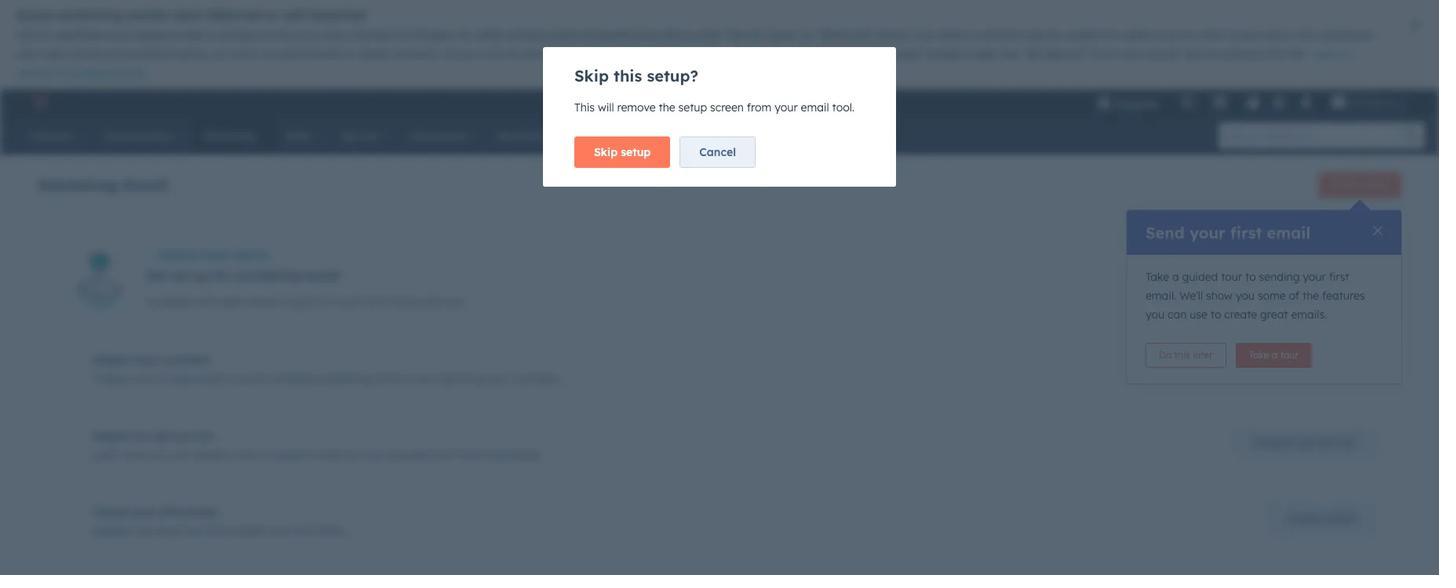 Task type: vqa. For each thing, say whether or not it's contained in the screenshot.


Task type: describe. For each thing, give the bounding box(es) containing it.
how
[[124, 448, 146, 462]]

create your first email explore the email tool and create your first email.
[[92, 506, 347, 539]]

errors.
[[877, 28, 912, 42]]

marketing up identified
[[56, 7, 122, 23]]

close banner icon image
[[1410, 20, 1420, 29]]

a inside import an opt-out list learn how you can create a list of contacts that you can exclude from receiving emails.
[[229, 448, 235, 462]]

will
[[598, 100, 614, 115]]

from down "deferred" on the right top of page
[[818, 47, 844, 61]]

email,
[[1148, 47, 1181, 61]]

list inside button
[[1340, 436, 1356, 450]]

great
[[1260, 308, 1288, 322]]

the down soft
[[276, 28, 293, 42]]

to right the "use"
[[1211, 308, 1221, 322]]

exist.
[[1265, 28, 1293, 42]]

skip for skip this setup?
[[574, 66, 609, 86]]

from right most
[[364, 295, 389, 309]]

3 re- from the left
[[1208, 47, 1223, 61]]

on
[[395, 28, 408, 42]]

create inside we've identified and implemented a solution to the issue that started on october 16, 2023 causing some marketing emails to have "server busy" or "deferred" errors. our team is monitoring the system to make sure no other issues exist. for customers who had soft-bounced email sends, we won't re-send emails to those contacts. if you wish to re-send emails to those contacts, you can create a list from the "bounced" emails under the "recipients" from your email, and re-send to this list.
[[751, 47, 786, 61]]

this
[[574, 100, 595, 115]]

some inside we've identified and implemented a solution to the issue that started on october 16, 2023 causing some marketing emails to have "server busy" or "deferred" errors. our team is monitoring the system to make sure no other issues exist. for customers who had soft-bounced email sends, we won't re-send emails to those contacts. if you wish to re-send emails to those contacts, you can create a list from the "bounced" emails under the "recipients" from your email, and re-send to this list.
[[550, 28, 579, 42]]

send
[[1146, 223, 1185, 242]]

emails down team
[[928, 47, 963, 61]]

complete the steps below to get the most from the email tool.
[[145, 295, 465, 309]]

contacts for import your contacts
[[1310, 360, 1356, 374]]

company button
[[1322, 89, 1419, 115]]

deferred
[[207, 7, 261, 23]]

company
[[1349, 96, 1395, 108]]

skip this setup?
[[574, 66, 698, 86]]

some inside take a guided tour to sending your first email. we'll show you some of the features you can use to create great emails.
[[1258, 289, 1286, 303]]

settings link
[[1270, 94, 1289, 110]]

to right "solution"
[[262, 28, 273, 42]]

create inside import an opt-out list learn how you can create a list of contacts that you can exclude from receiving emails.
[[193, 448, 226, 462]]

import for import your contacts
[[1240, 360, 1278, 374]]

most
[[335, 295, 361, 309]]

email
[[123, 175, 167, 194]]

how
[[1315, 48, 1338, 60]]

you up do
[[1146, 308, 1165, 322]]

marketing inside we've identified and implemented a solution to the issue that started on october 16, 2023 causing some marketing emails to have "server busy" or "deferred" errors. our team is monitoring the system to make sure no other issues exist. for customers who had soft-bounced email sends, we won't re-send emails to those contacts. if you wish to re-send emails to those contacts, you can create a list from the "bounced" emails under the "recipients" from your email, and re-send to this list.
[[583, 28, 639, 42]]

this inside we've identified and implemented a solution to the issue that started on october 16, 2023 causing some marketing emails to have "server busy" or "deferred" errors. our team is monitoring the system to make sure no other issues exist. for customers who had soft-bounced email sends, we won't re-send emails to those contacts. if you wish to re-send emails to those contacts, you can create a list from the "bounced" emails under the "recipients" from your email, and re-send to this list.
[[1266, 47, 1286, 61]]

team
[[938, 28, 966, 42]]

from inside import an opt-out list learn how you can create a list of contacts that you can exclude from receiving emails.
[[429, 448, 453, 462]]

0 vertical spatial setup
[[678, 100, 707, 115]]

to up skip this setup?
[[605, 47, 616, 61]]

guided
[[1182, 270, 1218, 284]]

had
[[42, 47, 63, 61]]

for
[[213, 268, 231, 283]]

0 horizontal spatial and
[[107, 28, 128, 42]]

to down issues
[[1252, 47, 1263, 61]]

a inside 'how to resend a marketing email'
[[53, 67, 60, 79]]

setup?
[[647, 66, 698, 86]]

"server
[[724, 28, 765, 42]]

do this later button
[[1146, 343, 1226, 368]]

take a tour
[[1249, 349, 1299, 361]]

marketing inside 'how to resend a marketing email'
[[63, 67, 115, 79]]

tour inside button
[[1280, 349, 1299, 361]]

to left by
[[405, 372, 416, 386]]

import for import an opt-out list learn how you can create a list of contacts that you can exclude from receiving emails.
[[92, 430, 132, 444]]

Search HubSpot search field
[[1219, 122, 1411, 149]]

16,
[[459, 28, 474, 42]]

a up we
[[205, 28, 212, 42]]

email inside 'how to resend a marketing email'
[[118, 67, 146, 79]]

up
[[193, 268, 209, 283]]

were
[[172, 7, 203, 23]]

do this later
[[1159, 349, 1213, 361]]

importing
[[434, 372, 485, 386]]

marketplaces image
[[1213, 97, 1227, 111]]

screen
[[710, 100, 744, 115]]

a inside button
[[1272, 349, 1278, 361]]

busy"
[[768, 28, 798, 42]]

take a guided tour to sending your first email. we'll show you some of the features you can use to create great emails.
[[1146, 270, 1365, 322]]

1 re- from the left
[[262, 47, 278, 61]]

a inside import your contacts create a list of subscribers to start sending marketing email to by importing your contacts.
[[129, 372, 136, 386]]

1 vertical spatial tool.
[[443, 295, 465, 309]]

subscribers
[[171, 372, 229, 386]]

emails up contacts,
[[642, 28, 677, 42]]

list inside we've identified and implemented a solution to the issue that started on october 16, 2023 causing some marketing emails to have "server busy" or "deferred" errors. our team is monitoring the system to make sure no other issues exist. for customers who had soft-bounced email sends, we won't re-send emails to those contacts. if you wish to re-send emails to those contacts, you can create a list from the "bounced" emails under the "recipients" from your email, and re-send to this list.
[[799, 47, 815, 61]]

upgrade
[[1114, 97, 1158, 110]]

you right how
[[149, 448, 168, 462]]

tour inside take a guided tour to sending your first email. we'll show you some of the features you can use to create great emails.
[[1221, 270, 1242, 284]]

steps
[[218, 295, 245, 309]]

contacts. inside import your contacts create a list of subscribers to start sending marketing email to by importing your contacts.
[[515, 372, 562, 386]]

marketing down option
[[235, 268, 301, 283]]

"bounced"
[[868, 47, 925, 61]]

no
[[1180, 28, 1194, 42]]

if
[[444, 47, 454, 61]]

a inside take a guided tour to sending your first email. we'll show you some of the features you can use to create great emails.
[[1172, 270, 1179, 284]]

you left exclude
[[342, 448, 361, 462]]

create inside create your first email explore the email tool and create your first email.
[[92, 506, 128, 520]]

implemented
[[131, 28, 202, 42]]

some
[[16, 7, 52, 23]]

some marketing emails were deferred or soft bounced
[[16, 7, 365, 23]]

can left exclude
[[364, 448, 383, 462]]

out inside import an opt-out list learn how you can create a list of contacts that you can exclude from receiving emails.
[[175, 430, 194, 444]]

contacts. inside we've identified and implemented a solution to the issue that started on october 16, 2023 causing some marketing emails to have "server busy" or "deferred" errors. our team is monitoring the system to make sure no other issues exist. for customers who had soft-bounced email sends, we won't re-send emails to those contacts. if you wish to re-send emails to those contacts, you can create a list from the "bounced" emails under the "recipients" from your email, and re-send to this list.
[[392, 47, 441, 61]]

option
[[233, 248, 269, 262]]

the left the steps
[[198, 295, 215, 309]]

exclude
[[386, 448, 426, 462]]

email inside import your contacts create a list of subscribers to start sending marketing email to by importing your contacts.
[[374, 372, 402, 386]]

the up ""recipients""
[[1045, 28, 1062, 42]]

tool
[[184, 524, 204, 539]]

2 those from the left
[[619, 47, 649, 61]]

sure
[[1154, 28, 1177, 42]]

we
[[212, 47, 227, 61]]

the right remove at the left top of page
[[659, 100, 675, 115]]

hubspot link
[[19, 93, 59, 111]]

skip setup
[[594, 145, 651, 159]]

2 re- from the left
[[522, 47, 538, 61]]

create email button inside marketing email banner
[[1318, 173, 1402, 198]]

"recipients"
[[1022, 47, 1088, 61]]

2023
[[477, 28, 502, 42]]

"deferred"
[[816, 28, 874, 42]]

emails. inside import an opt-out list learn how you can create a list of contacts that you can exclude from receiving emails.
[[506, 448, 542, 462]]

this for do this later
[[1174, 349, 1190, 361]]

that inside we've identified and implemented a solution to the issue that started on october 16, 2023 causing some marketing emails to have "server busy" or "deferred" errors. our team is monitoring the system to make sure no other issues exist. for customers who had soft-bounced email sends, we won't re-send emails to those contacts. if you wish to re-send emails to those contacts, you can create a list from the "bounced" emails under the "recipients" from your email, and re-send to this list.
[[327, 28, 349, 42]]

list.
[[1289, 47, 1308, 61]]

from right screen
[[747, 100, 772, 115]]

of inside import your contacts create a list of subscribers to start sending marketing email to by importing your contacts.
[[157, 372, 168, 386]]

cancel
[[699, 145, 736, 159]]

under
[[966, 47, 998, 61]]

1 vertical spatial create email button
[[1267, 503, 1376, 535]]

import an opt-out list learn how you can create a list of contacts that you can exclude from receiving emails.
[[92, 430, 542, 462]]

create inside create your first email explore the email tool and create your first email.
[[230, 524, 263, 539]]

import opt-out list button
[[1235, 427, 1376, 459]]

send your first email
[[1146, 223, 1311, 242]]

choose other option
[[157, 248, 269, 262]]

the inside take a guided tour to sending your first email. we'll show you some of the features you can use to create great emails.
[[1303, 289, 1319, 303]]

sends,
[[175, 47, 208, 61]]

use
[[1190, 308, 1208, 322]]

features
[[1322, 289, 1365, 303]]

to up contacts,
[[680, 28, 691, 42]]

how to resend a marketing email link
[[16, 48, 1351, 79]]

emails up implemented
[[126, 7, 168, 23]]

3 send from the left
[[1223, 47, 1249, 61]]

explore
[[92, 524, 130, 539]]

email. inside create your first email explore the email tool and create your first email.
[[316, 524, 347, 539]]

calling icon button
[[1174, 92, 1201, 112]]

email. inside take a guided tour to sending your first email. we'll show you some of the features you can use to create great emails.
[[1146, 289, 1177, 303]]

your inside button
[[1282, 360, 1306, 374]]

by
[[419, 372, 431, 386]]

skip for skip setup
[[594, 145, 618, 159]]

can inside take a guided tour to sending your first email. we'll show you some of the features you can use to create great emails.
[[1168, 308, 1187, 322]]

complete
[[145, 295, 195, 309]]

can inside we've identified and implemented a solution to the issue that started on october 16, 2023 causing some marketing emails to have "server busy" or "deferred" errors. our team is monitoring the system to make sure no other issues exist. for customers who had soft-bounced email sends, we won't re-send emails to those contacts. if you wish to re-send emails to those contacts, you can create a list from the "bounced" emails under the "recipients" from your email, and re-send to this list.
[[728, 47, 748, 61]]

marketing inside import your contacts create a list of subscribers to start sending marketing email to by importing your contacts.
[[318, 372, 371, 386]]

start
[[246, 372, 271, 386]]

solution
[[216, 28, 258, 42]]

issues
[[1229, 28, 1261, 42]]

show
[[1206, 289, 1233, 303]]

who
[[16, 47, 39, 61]]

import for import your contacts create a list of subscribers to start sending marketing email to by importing your contacts.
[[92, 353, 132, 368]]

you right if
[[457, 47, 477, 61]]



Task type: locate. For each thing, give the bounding box(es) containing it.
setup inside button
[[621, 145, 651, 159]]

out inside 'import opt-out list' button
[[1319, 436, 1337, 450]]

import your contacts create a list of subscribers to start sending marketing email to by importing your contacts.
[[92, 353, 562, 386]]

list
[[799, 47, 815, 61], [139, 372, 154, 386], [197, 430, 213, 444], [1340, 436, 1356, 450], [238, 448, 253, 462]]

create
[[751, 47, 786, 61], [1224, 308, 1257, 322], [193, 448, 226, 462], [230, 524, 263, 539]]

emails up this
[[566, 47, 602, 61]]

create right tool
[[230, 524, 263, 539]]

1 horizontal spatial or
[[802, 28, 813, 42]]

email inside we've identified and implemented a solution to the issue that started on october 16, 2023 causing some marketing emails to have "server busy" or "deferred" errors. our team is monitoring the system to make sure no other issues exist. for customers who had soft-bounced email sends, we won't re-send emails to those contacts. if you wish to re-send emails to those contacts, you can create a list from the "bounced" emails under the "recipients" from your email, and re-send to this list.
[[141, 47, 171, 61]]

this inside do this later "button"
[[1174, 349, 1190, 361]]

2 vertical spatial and
[[207, 524, 227, 539]]

this for skip this setup?
[[614, 66, 642, 86]]

or inside we've identified and implemented a solution to the issue that started on october 16, 2023 causing some marketing emails to have "server busy" or "deferred" errors. our team is monitoring the system to make sure no other issues exist. for customers who had soft-bounced email sends, we won't re-send emails to those contacts. if you wish to re-send emails to those contacts, you can create a list from the "bounced" emails under the "recipients" from your email, and re-send to this list.
[[802, 28, 813, 42]]

soft-
[[66, 47, 91, 61]]

causing
[[505, 28, 547, 42]]

october
[[412, 28, 455, 42]]

opt- right an
[[152, 430, 175, 444]]

2 horizontal spatial re-
[[1208, 47, 1223, 61]]

get set up for marketing email
[[145, 268, 339, 283]]

take
[[1146, 270, 1169, 284], [1249, 349, 1269, 361]]

0 horizontal spatial emails.
[[506, 448, 542, 462]]

tool. up importing
[[443, 295, 465, 309]]

that left exclude
[[318, 448, 339, 462]]

from
[[818, 47, 844, 61], [1091, 47, 1117, 61], [747, 100, 772, 115], [364, 295, 389, 309], [429, 448, 453, 462]]

1 horizontal spatial other
[[1197, 28, 1226, 42]]

help button
[[1240, 89, 1266, 115]]

marketing email banner
[[38, 168, 1402, 204]]

import for import opt-out list
[[1254, 436, 1293, 450]]

0 vertical spatial take
[[1146, 270, 1169, 284]]

re- right won't
[[262, 47, 278, 61]]

to inside 'how to resend a marketing email'
[[1341, 48, 1351, 60]]

send down issue
[[278, 47, 303, 61]]

2 horizontal spatial this
[[1266, 47, 1286, 61]]

won't
[[230, 47, 259, 61]]

setup down remove at the left top of page
[[621, 145, 651, 159]]

import inside import your contacts create a list of subscribers to start sending marketing email to by importing your contacts.
[[92, 353, 132, 368]]

some
[[550, 28, 579, 42], [1258, 289, 1286, 303]]

re-
[[262, 47, 278, 61], [522, 47, 538, 61], [1208, 47, 1223, 61]]

1 vertical spatial email.
[[316, 524, 347, 539]]

to down send your first email
[[1245, 270, 1256, 284]]

1 vertical spatial of
[[157, 372, 168, 386]]

0 vertical spatial that
[[327, 28, 349, 42]]

1 vertical spatial emails.
[[506, 448, 542, 462]]

started
[[352, 28, 392, 42]]

we've
[[16, 28, 49, 42]]

contacts inside button
[[1310, 360, 1356, 374]]

create inside import your contacts create a list of subscribers to start sending marketing email to by importing your contacts.
[[92, 372, 126, 386]]

a up create your first email explore the email tool and create your first email.
[[229, 448, 235, 462]]

choose other option button
[[145, 248, 269, 262]]

1 horizontal spatial contacts.
[[515, 372, 562, 386]]

contacts
[[164, 353, 211, 368], [1310, 360, 1356, 374], [270, 448, 315, 462]]

jacob simon image
[[1332, 95, 1346, 109]]

marketing email
[[38, 175, 167, 194]]

take inside take a guided tour to sending your first email. we'll show you some of the features you can use to create great emails.
[[1146, 270, 1169, 284]]

skip inside button
[[594, 145, 618, 159]]

take left guided on the right of the page
[[1146, 270, 1169, 284]]

first inside take a guided tour to sending your first email. we'll show you some of the features you can use to create great emails.
[[1329, 270, 1350, 284]]

0 horizontal spatial tool.
[[443, 295, 465, 309]]

0 horizontal spatial some
[[550, 28, 579, 42]]

1 horizontal spatial send
[[538, 47, 563, 61]]

skip up this
[[574, 66, 609, 86]]

1 vertical spatial take
[[1249, 349, 1269, 361]]

0 horizontal spatial or
[[265, 7, 279, 23]]

0 vertical spatial emails.
[[1291, 308, 1327, 322]]

some right causing
[[550, 28, 579, 42]]

a down great
[[1272, 349, 1278, 361]]

can
[[728, 47, 748, 61], [1168, 308, 1187, 322], [171, 448, 190, 462], [364, 448, 383, 462]]

create down show
[[1224, 308, 1257, 322]]

settings image
[[1272, 96, 1286, 110]]

1 horizontal spatial take
[[1249, 349, 1269, 361]]

customers
[[1317, 28, 1373, 42]]

1 vertical spatial setup
[[621, 145, 651, 159]]

0 vertical spatial other
[[1197, 28, 1226, 42]]

bounced inside we've identified and implemented a solution to the issue that started on october 16, 2023 causing some marketing emails to have "server busy" or "deferred" errors. our team is monitoring the system to make sure no other issues exist. for customers who had soft-bounced email sends, we won't re-send emails to those contacts. if you wish to re-send emails to those contacts, you can create a list from the "bounced" emails under the "recipients" from your email, and re-send to this list.
[[91, 47, 138, 61]]

emails.
[[1291, 308, 1327, 322], [506, 448, 542, 462]]

setup left screen
[[678, 100, 707, 115]]

1 horizontal spatial and
[[207, 524, 227, 539]]

to left get
[[282, 295, 292, 309]]

import opt-out list
[[1254, 436, 1356, 450]]

the right most
[[392, 295, 409, 309]]

create up create your first email explore the email tool and create your first email.
[[193, 448, 226, 462]]

import your contacts
[[1240, 360, 1356, 374]]

to left the make
[[1106, 28, 1118, 42]]

2 send from the left
[[538, 47, 563, 61]]

an
[[135, 430, 149, 444]]

marketing down soft-
[[63, 67, 115, 79]]

other up for
[[200, 248, 230, 262]]

0 vertical spatial this
[[1266, 47, 1286, 61]]

take inside button
[[1249, 349, 1269, 361]]

a up an
[[129, 372, 136, 386]]

0 vertical spatial contacts.
[[392, 47, 441, 61]]

from right exclude
[[429, 448, 453, 462]]

1 horizontal spatial opt-
[[1296, 436, 1319, 450]]

create inside marketing email banner
[[1332, 179, 1361, 191]]

1 horizontal spatial setup
[[678, 100, 707, 115]]

have
[[695, 28, 721, 42]]

send down issues
[[1223, 47, 1249, 61]]

hubspot image
[[28, 93, 47, 111]]

0 vertical spatial create email button
[[1318, 173, 1402, 198]]

you right show
[[1236, 289, 1255, 303]]

list inside import your contacts create a list of subscribers to start sending marketing email to by importing your contacts.
[[139, 372, 154, 386]]

0 horizontal spatial this
[[614, 66, 642, 86]]

0 horizontal spatial contacts
[[164, 353, 211, 368]]

create down search hubspot search box
[[1332, 179, 1361, 191]]

menu
[[1086, 89, 1420, 115]]

0 vertical spatial sending
[[1259, 270, 1300, 284]]

wish
[[481, 47, 505, 61]]

create down busy"
[[751, 47, 786, 61]]

other inside we've identified and implemented a solution to the issue that started on october 16, 2023 causing some marketing emails to have "server busy" or "deferred" errors. our team is monitoring the system to make sure no other issues exist. for customers who had soft-bounced email sends, we won't re-send emails to those contacts. if you wish to re-send emails to those contacts, you can create a list from the "bounced" emails under the "recipients" from your email, and re-send to this list.
[[1197, 28, 1226, 42]]

of inside take a guided tour to sending your first email. we'll show you some of the features you can use to create great emails.
[[1289, 289, 1300, 303]]

marketing
[[38, 175, 118, 194]]

marketing up import an opt-out list learn how you can create a list of contacts that you can exclude from receiving emails.
[[318, 372, 371, 386]]

marketplaces button
[[1204, 89, 1237, 115]]

first
[[1230, 223, 1262, 242], [1329, 270, 1350, 284], [160, 506, 182, 520], [292, 524, 313, 539]]

below
[[248, 295, 278, 309]]

tour up show
[[1221, 270, 1242, 284]]

identified
[[52, 28, 104, 42]]

opt- down 'import your contacts'
[[1296, 436, 1319, 450]]

0 horizontal spatial sending
[[274, 372, 315, 386]]

learn
[[92, 448, 121, 462]]

create down import opt-out list
[[1287, 512, 1323, 526]]

1 horizontal spatial emails.
[[1291, 308, 1327, 322]]

0 vertical spatial create email
[[1332, 179, 1388, 191]]

bounced down identified
[[91, 47, 138, 61]]

take for take a guided tour to sending your first email. we'll show you some of the features you can use to create great emails.
[[1146, 270, 1169, 284]]

to right the wish
[[508, 47, 519, 61]]

0 horizontal spatial those
[[359, 47, 389, 61]]

0 vertical spatial some
[[550, 28, 579, 42]]

emails. inside take a guided tour to sending your first email. we'll show you some of the features you can use to create great emails.
[[1291, 308, 1327, 322]]

1 horizontal spatial of
[[256, 448, 267, 462]]

get
[[145, 268, 167, 283]]

of left features at the bottom right
[[1289, 289, 1300, 303]]

send down causing
[[538, 47, 563, 61]]

that right issue
[[327, 28, 349, 42]]

1 vertical spatial skip
[[594, 145, 618, 159]]

contacts for import your contacts create a list of subscribers to start sending marketing email to by importing your contacts.
[[164, 353, 211, 368]]

1 vertical spatial and
[[1184, 47, 1205, 61]]

take for take a tour
[[1249, 349, 1269, 361]]

opt- inside button
[[1296, 436, 1319, 450]]

2 vertical spatial of
[[256, 448, 267, 462]]

or right busy"
[[802, 28, 813, 42]]

this down exist.
[[1266, 47, 1286, 61]]

do
[[1159, 349, 1172, 361]]

0 horizontal spatial setup
[[621, 145, 651, 159]]

0 horizontal spatial take
[[1146, 270, 1169, 284]]

1 horizontal spatial email.
[[1146, 289, 1177, 303]]

make
[[1121, 28, 1151, 42]]

receiving
[[456, 448, 503, 462]]

a down busy"
[[789, 47, 796, 61]]

1 vertical spatial bounced
[[91, 47, 138, 61]]

your inside we've identified and implemented a solution to the issue that started on october 16, 2023 causing some marketing emails to have "server busy" or "deferred" errors. our team is monitoring the system to make sure no other issues exist. for customers who had soft-bounced email sends, we won't re-send emails to those contacts. if you wish to re-send emails to those contacts, you can create a list from the "bounced" emails under the "recipients" from your email, and re-send to this list.
[[1120, 47, 1145, 61]]

0 horizontal spatial opt-
[[152, 430, 175, 444]]

your
[[1120, 47, 1145, 61], [775, 100, 798, 115], [1190, 223, 1226, 242], [1303, 270, 1326, 284], [135, 353, 160, 368], [1282, 360, 1306, 374], [488, 372, 511, 386], [132, 506, 157, 520], [266, 524, 289, 539]]

skip down will
[[594, 145, 618, 159]]

the down "deferred" on the right top of page
[[847, 47, 865, 61]]

sending up great
[[1259, 270, 1300, 284]]

you
[[457, 47, 477, 61], [705, 47, 725, 61], [1236, 289, 1255, 303], [1146, 308, 1165, 322], [149, 448, 168, 462], [342, 448, 361, 462]]

2 horizontal spatial contacts
[[1310, 360, 1356, 374]]

a
[[205, 28, 212, 42], [789, 47, 796, 61], [53, 67, 60, 79], [1172, 270, 1179, 284], [1272, 349, 1278, 361], [129, 372, 136, 386], [229, 448, 235, 462]]

some up great
[[1258, 289, 1286, 303]]

a down 'had'
[[53, 67, 60, 79]]

from down system at the right of page
[[1091, 47, 1117, 61]]

1 vertical spatial create email
[[1287, 512, 1356, 526]]

set
[[171, 268, 190, 283]]

re- down causing
[[522, 47, 538, 61]]

1 horizontal spatial some
[[1258, 289, 1286, 303]]

0 vertical spatial skip
[[574, 66, 609, 86]]

skip
[[574, 66, 609, 86], [594, 145, 618, 159]]

menu item
[[1169, 89, 1172, 115]]

to down customers
[[1341, 48, 1351, 60]]

contacts inside import your contacts create a list of subscribers to start sending marketing email to by importing your contacts.
[[164, 353, 211, 368]]

that inside import an opt-out list learn how you can create a list of contacts that you can exclude from receiving emails.
[[318, 448, 339, 462]]

calling icon image
[[1180, 96, 1194, 110]]

upgrade image
[[1097, 97, 1111, 111]]

1 horizontal spatial this
[[1174, 349, 1190, 361]]

can down "server
[[728, 47, 748, 61]]

help image
[[1246, 97, 1260, 111]]

2 vertical spatial this
[[1174, 349, 1190, 361]]

sending inside take a guided tour to sending your first email. we'll show you some of the features you can use to create great emails.
[[1259, 270, 1300, 284]]

this right do
[[1174, 349, 1190, 361]]

issue
[[297, 28, 324, 42]]

1 vertical spatial that
[[318, 448, 339, 462]]

0 horizontal spatial send
[[278, 47, 303, 61]]

those up skip this setup?
[[619, 47, 649, 61]]

create email button down import opt-out list
[[1267, 503, 1376, 535]]

bounced up issue
[[311, 7, 365, 23]]

create inside take a guided tour to sending your first email. we'll show you some of the features you can use to create great emails.
[[1224, 308, 1257, 322]]

we've identified and implemented a solution to the issue that started on october 16, 2023 causing some marketing emails to have "server busy" or "deferred" errors. our team is monitoring the system to make sure no other issues exist. for customers who had soft-bounced email sends, we won't re-send emails to those contacts. if you wish to re-send emails to those contacts, you can create a list from the "bounced" emails under the "recipients" from your email, and re-send to this list.
[[16, 28, 1373, 61]]

0 horizontal spatial out
[[175, 430, 194, 444]]

some marketing emails were deferred or soft bounced banner
[[0, 0, 1439, 89]]

or
[[265, 7, 279, 23], [802, 28, 813, 42]]

or left soft
[[265, 7, 279, 23]]

and
[[107, 28, 128, 42], [1184, 47, 1205, 61], [207, 524, 227, 539]]

search image
[[1406, 130, 1417, 141]]

1 horizontal spatial sending
[[1259, 270, 1300, 284]]

monitoring
[[981, 28, 1041, 42]]

0 horizontal spatial contacts.
[[392, 47, 441, 61]]

create email up close image
[[1332, 179, 1388, 191]]

notifications image
[[1299, 97, 1313, 111]]

create email inside marketing email banner
[[1332, 179, 1388, 191]]

import your contacts button
[[1220, 351, 1376, 382]]

other
[[1197, 28, 1226, 42], [200, 248, 230, 262]]

our
[[915, 28, 935, 42]]

1 those from the left
[[359, 47, 389, 61]]

opt- inside import an opt-out list learn how you can create a list of contacts that you can exclude from receiving emails.
[[152, 430, 175, 444]]

0 vertical spatial of
[[1289, 289, 1300, 303]]

1 vertical spatial other
[[200, 248, 230, 262]]

the right explore
[[133, 524, 150, 539]]

1 vertical spatial or
[[802, 28, 813, 42]]

sending right start
[[274, 372, 315, 386]]

your inside take a guided tour to sending your first email. we'll show you some of the features you can use to create great emails.
[[1303, 270, 1326, 284]]

tool. down "deferred" on the right top of page
[[832, 100, 855, 115]]

search button
[[1398, 122, 1425, 149]]

0 horizontal spatial of
[[157, 372, 168, 386]]

marketing up skip this setup?
[[583, 28, 639, 42]]

and inside create your first email explore the email tool and create your first email.
[[207, 524, 227, 539]]

remove
[[617, 100, 656, 115]]

the right get
[[316, 295, 332, 309]]

0 vertical spatial tool.
[[832, 100, 855, 115]]

re- up marketplaces popup button
[[1208, 47, 1223, 61]]

0 vertical spatial and
[[107, 28, 128, 42]]

create up explore
[[92, 506, 128, 520]]

marketing
[[56, 7, 122, 23], [583, 28, 639, 42], [63, 67, 115, 79], [235, 268, 301, 283], [318, 372, 371, 386]]

of left subscribers
[[157, 372, 168, 386]]

create email button
[[1318, 173, 1402, 198], [1267, 503, 1376, 535]]

and right tool
[[207, 524, 227, 539]]

1 vertical spatial contacts.
[[515, 372, 562, 386]]

emails. right receiving
[[506, 448, 542, 462]]

create up learn
[[92, 372, 126, 386]]

1 vertical spatial tour
[[1280, 349, 1299, 361]]

create email button up close image
[[1318, 173, 1402, 198]]

close image
[[1373, 226, 1383, 235]]

2 horizontal spatial send
[[1223, 47, 1249, 61]]

other right 'no'
[[1197, 28, 1226, 42]]

1 vertical spatial this
[[614, 66, 642, 86]]

menu containing company
[[1086, 89, 1420, 115]]

2 horizontal spatial of
[[1289, 289, 1300, 303]]

0 horizontal spatial bounced
[[91, 47, 138, 61]]

this
[[1266, 47, 1286, 61], [614, 66, 642, 86], [1174, 349, 1190, 361]]

1 vertical spatial sending
[[274, 372, 315, 386]]

import inside import an opt-out list learn how you can create a list of contacts that you can exclude from receiving emails.
[[92, 430, 132, 444]]

this up remove at the left top of page
[[614, 66, 642, 86]]

0 horizontal spatial re-
[[262, 47, 278, 61]]

2 horizontal spatial and
[[1184, 47, 1205, 61]]

import
[[92, 353, 132, 368], [1240, 360, 1278, 374], [92, 430, 132, 444], [1254, 436, 1293, 450]]

1 horizontal spatial tool.
[[832, 100, 855, 115]]

create
[[1332, 179, 1361, 191], [92, 372, 126, 386], [92, 506, 128, 520], [1287, 512, 1323, 526]]

sending inside import your contacts create a list of subscribers to start sending marketing email to by importing your contacts.
[[274, 372, 315, 386]]

contacts.
[[392, 47, 441, 61], [515, 372, 562, 386]]

this will remove the setup screen from your email tool.
[[574, 100, 855, 115]]

of inside import an opt-out list learn how you can create a list of contacts that you can exclude from receiving emails.
[[256, 448, 267, 462]]

the inside create your first email explore the email tool and create your first email.
[[133, 524, 150, 539]]

the left features at the bottom right
[[1303, 289, 1319, 303]]

1 send from the left
[[278, 47, 303, 61]]

contacts inside import an opt-out list learn how you can create a list of contacts that you can exclude from receiving emails.
[[270, 448, 315, 462]]

1 horizontal spatial bounced
[[311, 7, 365, 23]]

for
[[1296, 28, 1314, 42]]

cancel button
[[680, 137, 756, 168]]

1 horizontal spatial tour
[[1280, 349, 1299, 361]]

is
[[970, 28, 978, 42]]

0 horizontal spatial tour
[[1221, 270, 1242, 284]]

and right identified
[[107, 28, 128, 42]]

can right how
[[171, 448, 190, 462]]

system
[[1065, 28, 1103, 42]]

setup
[[678, 100, 707, 115], [621, 145, 651, 159]]

1 horizontal spatial those
[[619, 47, 649, 61]]

contacts. down on
[[392, 47, 441, 61]]

those down started
[[359, 47, 389, 61]]

to down started
[[345, 47, 356, 61]]

emails
[[126, 7, 168, 23], [642, 28, 677, 42], [306, 47, 342, 61], [566, 47, 602, 61], [928, 47, 963, 61]]

0 vertical spatial tour
[[1221, 270, 1242, 284]]

later
[[1193, 349, 1213, 361]]

0 vertical spatial or
[[265, 7, 279, 23]]

tool.
[[832, 100, 855, 115], [443, 295, 465, 309]]

take a tour button
[[1236, 343, 1312, 368]]

you down have
[[705, 47, 725, 61]]

1 vertical spatial some
[[1258, 289, 1286, 303]]

to left start
[[233, 372, 243, 386]]

1 horizontal spatial re-
[[522, 47, 538, 61]]

emails down issue
[[306, 47, 342, 61]]

0 horizontal spatial other
[[200, 248, 230, 262]]

1 horizontal spatial out
[[1319, 436, 1337, 450]]

create email down import opt-out list
[[1287, 512, 1356, 526]]

0 horizontal spatial email.
[[316, 524, 347, 539]]

1 horizontal spatial contacts
[[270, 448, 315, 462]]

the down monitoring
[[1001, 47, 1019, 61]]

email.
[[1146, 289, 1177, 303], [316, 524, 347, 539]]

skip setup button
[[574, 137, 670, 168]]

0 vertical spatial bounced
[[311, 7, 365, 23]]

0 vertical spatial email.
[[1146, 289, 1177, 303]]



